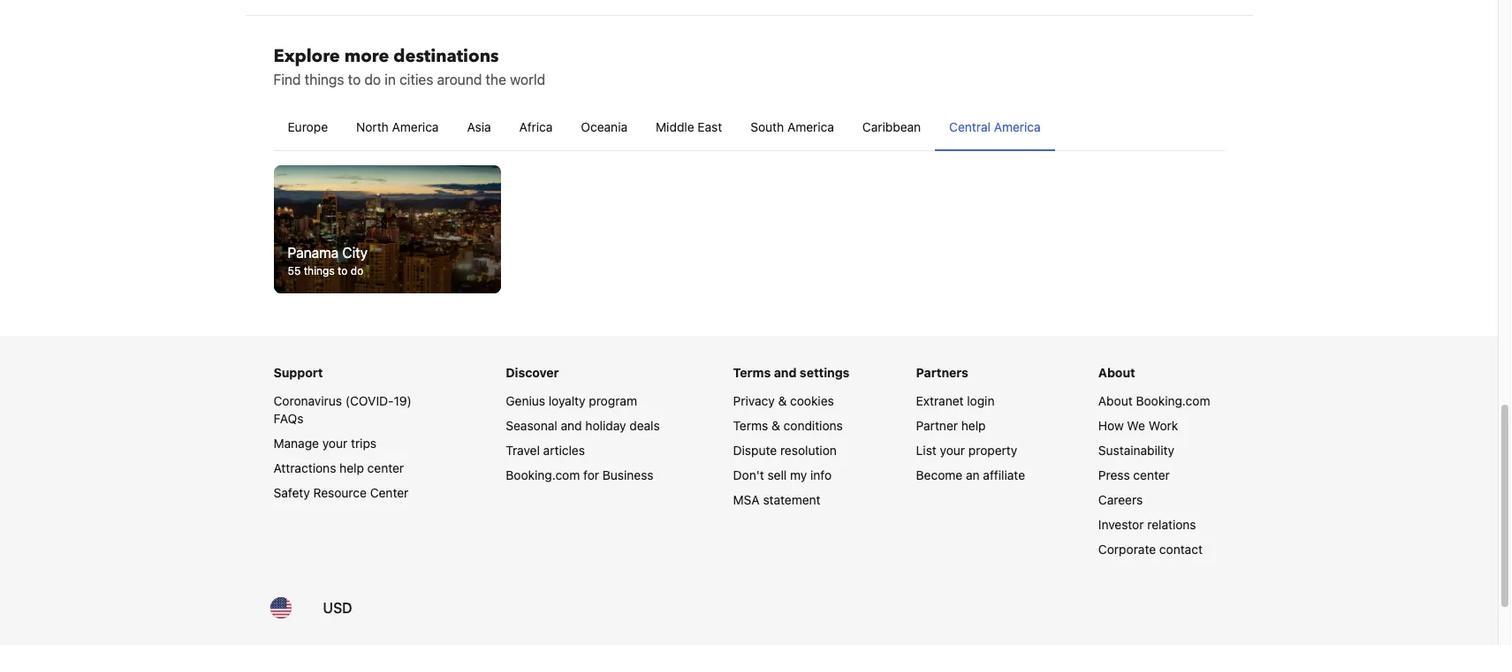 Task type: vqa. For each thing, say whether or not it's contained in the screenshot.
DISPUTE
yes



Task type: describe. For each thing, give the bounding box(es) containing it.
1 horizontal spatial center
[[1134, 468, 1171, 483]]

for
[[584, 468, 599, 483]]

usd
[[323, 600, 352, 616]]

center
[[370, 485, 409, 500]]

resource
[[313, 485, 367, 500]]

coronavirus (covid-19) faqs
[[274, 393, 412, 426]]

do inside panama city 55 things to do
[[351, 264, 364, 277]]

property
[[969, 443, 1018, 458]]

europe button
[[274, 105, 342, 150]]

about booking.com
[[1099, 393, 1211, 408]]

caribbean
[[863, 120, 921, 135]]

explore more destinations find things to do in cities around the world
[[274, 44, 546, 88]]

help for attractions
[[340, 461, 364, 476]]

dispute resolution link
[[733, 443, 837, 458]]

partner help link
[[917, 418, 986, 433]]

manage your trips link
[[274, 436, 377, 451]]

msa statement link
[[733, 492, 821, 507]]

0 horizontal spatial center
[[368, 461, 404, 476]]

booking.com for business
[[506, 468, 654, 483]]

genius loyalty program link
[[506, 393, 637, 408]]

safety resource center link
[[274, 485, 409, 500]]

press center
[[1099, 468, 1171, 483]]

extranet login link
[[917, 393, 995, 408]]

safety
[[274, 485, 310, 500]]

around
[[437, 72, 482, 88]]

19)
[[394, 393, 412, 408]]

america for central america
[[994, 120, 1041, 135]]

central america button
[[936, 105, 1055, 150]]

and for settings
[[774, 365, 797, 380]]

explore
[[274, 44, 340, 68]]

terms for terms and settings
[[733, 365, 771, 380]]

cities
[[400, 72, 434, 88]]

loyalty
[[549, 393, 586, 408]]

investor relations
[[1099, 517, 1197, 532]]

partner help
[[917, 418, 986, 433]]

sustainability link
[[1099, 443, 1175, 458]]

panama
[[288, 245, 339, 261]]

genius
[[506, 393, 546, 408]]

privacy & cookies link
[[733, 393, 834, 408]]

to inside panama city 55 things to do
[[338, 264, 348, 277]]

terms and settings
[[733, 365, 850, 380]]

about booking.com link
[[1099, 393, 1211, 408]]

corporate contact
[[1099, 542, 1203, 557]]

north america button
[[342, 105, 453, 150]]

relations
[[1148, 517, 1197, 532]]

corporate contact link
[[1099, 542, 1203, 557]]

how we work link
[[1099, 418, 1179, 433]]

list
[[917, 443, 937, 458]]

america for south america
[[788, 120, 835, 135]]

partner
[[917, 418, 958, 433]]

how
[[1099, 418, 1124, 433]]

city
[[343, 245, 368, 261]]

travel articles
[[506, 443, 585, 458]]

holiday
[[586, 418, 626, 433]]

info
[[811, 468, 832, 483]]

seasonal
[[506, 418, 558, 433]]

asia
[[467, 120, 491, 135]]

attractions
[[274, 461, 336, 476]]

things inside explore more destinations find things to do in cities around the world
[[305, 72, 344, 88]]

we
[[1128, 418, 1146, 433]]

manage
[[274, 436, 319, 451]]

genius loyalty program
[[506, 393, 637, 408]]

central
[[950, 120, 991, 135]]

seasonal and holiday deals
[[506, 418, 660, 433]]

(covid-
[[346, 393, 394, 408]]

discover
[[506, 365, 559, 380]]

travel
[[506, 443, 540, 458]]

usd button
[[313, 587, 363, 629]]

panama city image
[[274, 166, 501, 293]]

resolution
[[781, 443, 837, 458]]

dispute
[[733, 443, 777, 458]]

and for holiday
[[561, 418, 582, 433]]

trips
[[351, 436, 377, 451]]

attractions help center link
[[274, 461, 404, 476]]

0 horizontal spatial booking.com
[[506, 468, 580, 483]]



Task type: locate. For each thing, give the bounding box(es) containing it.
articles
[[543, 443, 585, 458]]

how we work
[[1099, 418, 1179, 433]]

to
[[348, 72, 361, 88], [338, 264, 348, 277]]

0 horizontal spatial help
[[340, 461, 364, 476]]

attractions help center
[[274, 461, 404, 476]]

1 vertical spatial to
[[338, 264, 348, 277]]

help
[[962, 418, 986, 433], [340, 461, 364, 476]]

the
[[486, 72, 507, 88]]

become an affiliate
[[917, 468, 1026, 483]]

things down panama
[[304, 264, 335, 277]]

& for privacy
[[778, 393, 787, 408]]

seasonal and holiday deals link
[[506, 418, 660, 433]]

about for about
[[1099, 365, 1136, 380]]

middle east
[[656, 120, 723, 135]]

things
[[305, 72, 344, 88], [304, 264, 335, 277]]

msa statement
[[733, 492, 821, 507]]

press center link
[[1099, 468, 1171, 483]]

about for about booking.com
[[1099, 393, 1133, 408]]

1 horizontal spatial booking.com
[[1137, 393, 1211, 408]]

north
[[356, 120, 389, 135]]

1 about from the top
[[1099, 365, 1136, 380]]

booking.com for business link
[[506, 468, 654, 483]]

privacy
[[733, 393, 775, 408]]

north america
[[356, 120, 439, 135]]

america right south
[[788, 120, 835, 135]]

america right the north
[[392, 120, 439, 135]]

do left in
[[365, 72, 381, 88]]

1 vertical spatial and
[[561, 418, 582, 433]]

cookies
[[790, 393, 834, 408]]

safety resource center
[[274, 485, 409, 500]]

1 horizontal spatial help
[[962, 418, 986, 433]]

& up the terms & conditions
[[778, 393, 787, 408]]

program
[[589, 393, 637, 408]]

oceania
[[581, 120, 628, 135]]

to down city
[[338, 264, 348, 277]]

oceania button
[[567, 105, 642, 150]]

extranet login
[[917, 393, 995, 408]]

2 about from the top
[[1099, 393, 1133, 408]]

conditions
[[784, 418, 843, 433]]

to down more
[[348, 72, 361, 88]]

1 horizontal spatial america
[[788, 120, 835, 135]]

about up how
[[1099, 393, 1133, 408]]

partners
[[917, 365, 969, 380]]

0 vertical spatial and
[[774, 365, 797, 380]]

0 vertical spatial booking.com
[[1137, 393, 1211, 408]]

55
[[288, 264, 301, 277]]

careers
[[1099, 492, 1143, 507]]

0 vertical spatial help
[[962, 418, 986, 433]]

1 terms from the top
[[733, 365, 771, 380]]

1 horizontal spatial your
[[940, 443, 966, 458]]

0 horizontal spatial do
[[351, 264, 364, 277]]

1 vertical spatial booking.com
[[506, 468, 580, 483]]

0 horizontal spatial your
[[323, 436, 348, 451]]

america for north america
[[392, 120, 439, 135]]

help for partner
[[962, 418, 986, 433]]

terms & conditions link
[[733, 418, 843, 433]]

0 vertical spatial do
[[365, 72, 381, 88]]

privacy & cookies
[[733, 393, 834, 408]]

1 vertical spatial help
[[340, 461, 364, 476]]

& down privacy & cookies on the bottom
[[772, 418, 781, 433]]

an
[[966, 468, 980, 483]]

your
[[323, 436, 348, 451], [940, 443, 966, 458]]

list your property
[[917, 443, 1018, 458]]

about up about booking.com link
[[1099, 365, 1136, 380]]

help up list your property on the right bottom of the page
[[962, 418, 986, 433]]

things inside panama city 55 things to do
[[304, 264, 335, 277]]

1 vertical spatial terms
[[733, 418, 769, 433]]

booking.com up work
[[1137, 393, 1211, 408]]

east
[[698, 120, 723, 135]]

investor
[[1099, 517, 1145, 532]]

0 horizontal spatial and
[[561, 418, 582, 433]]

world
[[510, 72, 546, 88]]

0 horizontal spatial america
[[392, 120, 439, 135]]

3 america from the left
[[994, 120, 1041, 135]]

0 vertical spatial about
[[1099, 365, 1136, 380]]

contact
[[1160, 542, 1203, 557]]

do
[[365, 72, 381, 88], [351, 264, 364, 277]]

your for trips
[[323, 436, 348, 451]]

1 vertical spatial things
[[304, 264, 335, 277]]

faqs
[[274, 411, 304, 426]]

deals
[[630, 418, 660, 433]]

terms for terms & conditions
[[733, 418, 769, 433]]

0 vertical spatial things
[[305, 72, 344, 88]]

2 america from the left
[[788, 120, 835, 135]]

more
[[345, 44, 389, 68]]

coronavirus (covid-19) faqs link
[[274, 393, 412, 426]]

don't sell my info link
[[733, 468, 832, 483]]

investor relations link
[[1099, 517, 1197, 532]]

corporate
[[1099, 542, 1157, 557]]

1 vertical spatial &
[[772, 418, 781, 433]]

america inside button
[[994, 120, 1041, 135]]

msa
[[733, 492, 760, 507]]

work
[[1149, 418, 1179, 433]]

list your property link
[[917, 443, 1018, 458]]

& for terms
[[772, 418, 781, 433]]

do inside explore more destinations find things to do in cities around the world
[[365, 72, 381, 88]]

1 horizontal spatial and
[[774, 365, 797, 380]]

america
[[392, 120, 439, 135], [788, 120, 835, 135], [994, 120, 1041, 135]]

extranet
[[917, 393, 964, 408]]

your for property
[[940, 443, 966, 458]]

don't
[[733, 468, 764, 483]]

terms up privacy
[[733, 365, 771, 380]]

your down "partner help" link
[[940, 443, 966, 458]]

press
[[1099, 468, 1131, 483]]

in
[[385, 72, 396, 88]]

1 america from the left
[[392, 120, 439, 135]]

caribbean button
[[849, 105, 936, 150]]

africa button
[[505, 105, 567, 150]]

america right central
[[994, 120, 1041, 135]]

booking.com down "travel articles"
[[506, 468, 580, 483]]

login
[[968, 393, 995, 408]]

tab list
[[274, 105, 1225, 152]]

sustainability
[[1099, 443, 1175, 458]]

to inside explore more destinations find things to do in cities around the world
[[348, 72, 361, 88]]

things down explore
[[305, 72, 344, 88]]

0 vertical spatial to
[[348, 72, 361, 88]]

terms down privacy
[[733, 418, 769, 433]]

1 horizontal spatial do
[[365, 72, 381, 88]]

center up center
[[368, 461, 404, 476]]

center down 'sustainability'
[[1134, 468, 1171, 483]]

support
[[274, 365, 323, 380]]

find
[[274, 72, 301, 88]]

do down city
[[351, 264, 364, 277]]

help up safety resource center
[[340, 461, 364, 476]]

0 vertical spatial &
[[778, 393, 787, 408]]

business
[[603, 468, 654, 483]]

central america
[[950, 120, 1041, 135]]

and down genius loyalty program
[[561, 418, 582, 433]]

2 horizontal spatial america
[[994, 120, 1041, 135]]

2 terms from the top
[[733, 418, 769, 433]]

1 vertical spatial about
[[1099, 393, 1133, 408]]

terms
[[733, 365, 771, 380], [733, 418, 769, 433]]

panama city 55 things to do
[[288, 245, 368, 277]]

south america
[[751, 120, 835, 135]]

europe
[[288, 120, 328, 135]]

your up attractions help center link
[[323, 436, 348, 451]]

don't sell my info
[[733, 468, 832, 483]]

middle east button
[[642, 105, 737, 150]]

south america button
[[737, 105, 849, 150]]

center
[[368, 461, 404, 476], [1134, 468, 1171, 483]]

affiliate
[[984, 468, 1026, 483]]

0 vertical spatial terms
[[733, 365, 771, 380]]

and up privacy & cookies on the bottom
[[774, 365, 797, 380]]

become an affiliate link
[[917, 468, 1026, 483]]

tab list containing europe
[[274, 105, 1225, 152]]

1 vertical spatial do
[[351, 264, 364, 277]]

become
[[917, 468, 963, 483]]



